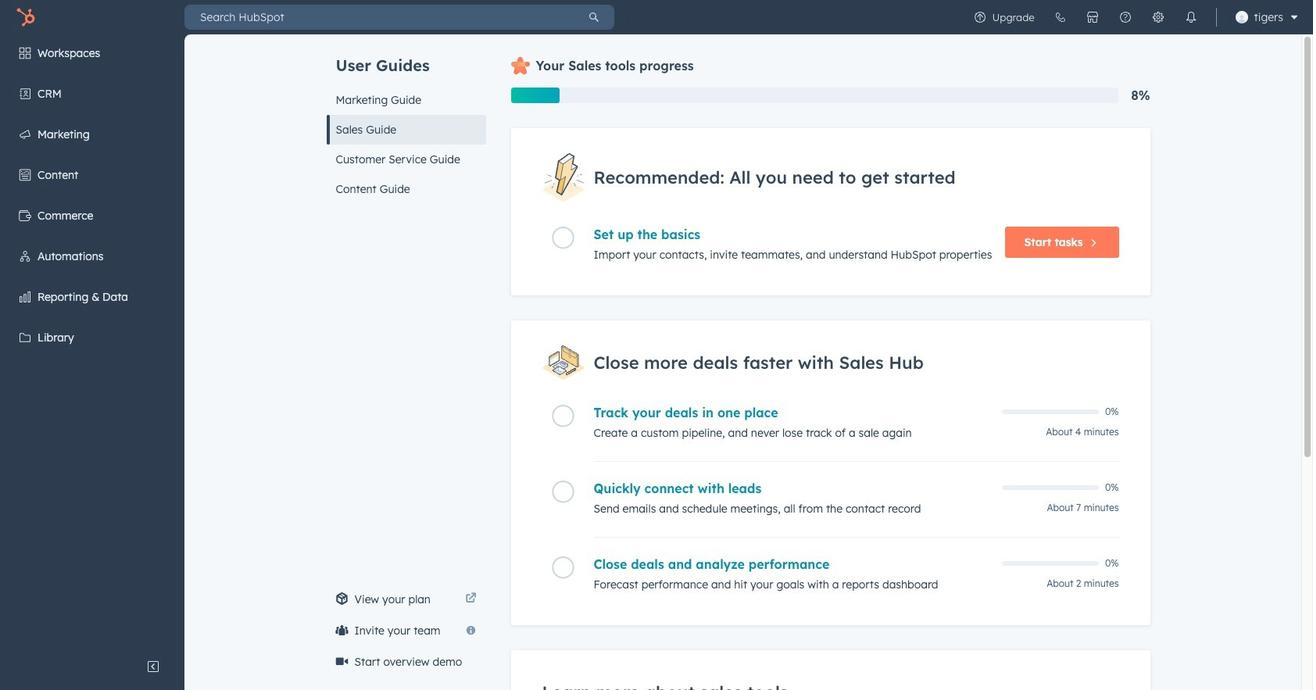 Task type: vqa. For each thing, say whether or not it's contained in the screenshot.
the rightmost your
no



Task type: locate. For each thing, give the bounding box(es) containing it.
progress bar
[[511, 88, 560, 103]]

menu
[[964, 0, 1304, 34], [0, 34, 185, 651]]

user guides element
[[326, 34, 486, 204]]

link opens in a new window image
[[466, 590, 477, 609], [466, 593, 477, 605]]

help image
[[1119, 11, 1132, 23]]

marketplaces image
[[1086, 11, 1099, 23]]

howard n/a image
[[1236, 11, 1248, 23]]

2 link opens in a new window image from the top
[[466, 593, 477, 605]]

notifications image
[[1185, 11, 1198, 23]]



Task type: describe. For each thing, give the bounding box(es) containing it.
1 link opens in a new window image from the top
[[466, 590, 477, 609]]

1 horizontal spatial menu
[[964, 0, 1304, 34]]

settings image
[[1152, 11, 1165, 23]]

0 horizontal spatial menu
[[0, 34, 185, 651]]

Search HubSpot search field
[[185, 5, 574, 30]]



